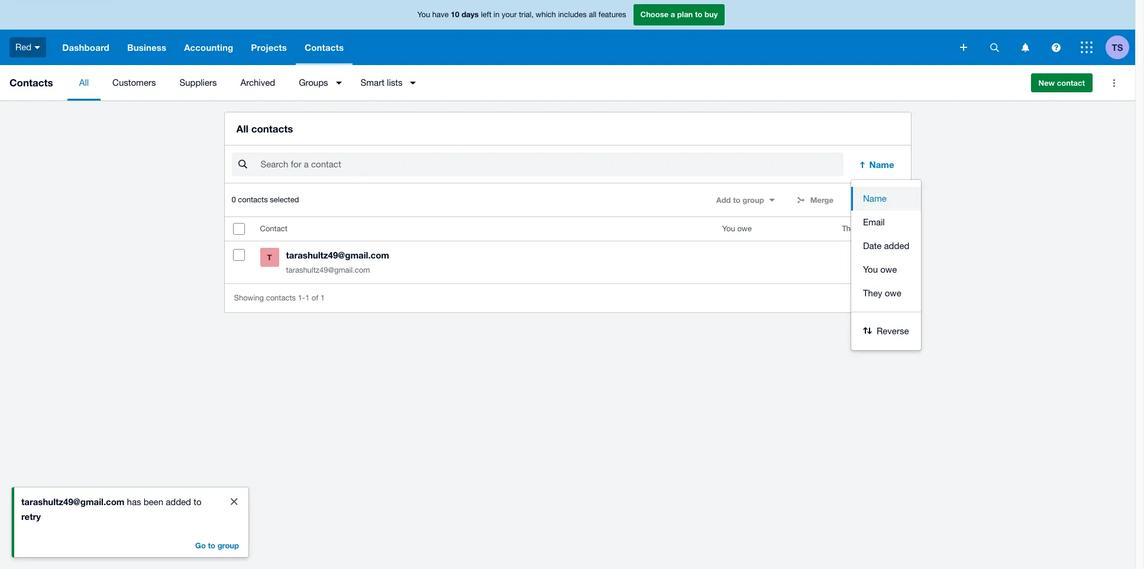 Task type: locate. For each thing, give the bounding box(es) containing it.
0 vertical spatial you
[[417, 10, 430, 19]]

1 horizontal spatial all
[[236, 123, 248, 135]]

1 right of on the bottom left of the page
[[320, 294, 325, 302]]

2 horizontal spatial you
[[863, 265, 878, 275]]

reverse button
[[851, 320, 921, 343]]

they owe
[[842, 224, 875, 233], [863, 288, 901, 298]]

you owe inside contact list table element
[[722, 224, 752, 233]]

1 vertical spatial contacts
[[238, 195, 268, 204]]

choose a plan to buy
[[640, 10, 718, 19]]

they inside button
[[863, 288, 882, 298]]

new contact
[[1039, 78, 1085, 88]]

you down add
[[722, 224, 735, 233]]

0 horizontal spatial svg image
[[1052, 43, 1060, 52]]

added inside tarashultz49@gmail.com has been added to retry
[[166, 497, 191, 507]]

you owe down 'more row options' image
[[863, 265, 897, 275]]

contacts left 1-
[[266, 294, 296, 302]]

business
[[127, 42, 166, 53]]

contacts down archived button
[[251, 123, 293, 135]]

0 horizontal spatial you owe
[[722, 224, 752, 233]]

they down you owe button
[[863, 288, 882, 298]]

to right "go"
[[208, 541, 215, 550]]

contacts for 0
[[238, 195, 268, 204]]

0 horizontal spatial contacts
[[9, 76, 53, 89]]

1 vertical spatial added
[[166, 497, 191, 507]]

1 horizontal spatial you
[[722, 224, 735, 233]]

added
[[884, 241, 909, 251], [166, 497, 191, 507]]

tarashultz49@gmail.com inside tarashultz49@gmail.com has been added to retry
[[21, 496, 124, 507]]

you
[[417, 10, 430, 19], [722, 224, 735, 233], [863, 265, 878, 275]]

0 horizontal spatial all
[[79, 77, 89, 88]]

1 horizontal spatial group
[[743, 195, 764, 205]]

they owe up date
[[842, 224, 875, 233]]

they
[[842, 224, 859, 233], [863, 288, 882, 298]]

0
[[232, 195, 236, 204]]

to left buy
[[695, 10, 702, 19]]

1 vertical spatial you
[[722, 224, 735, 233]]

added up 'more row options' image
[[884, 241, 909, 251]]

new contact button
[[1031, 73, 1093, 92]]

contact list table element
[[224, 217, 911, 283]]

choose
[[640, 10, 669, 19]]

name
[[869, 159, 894, 170], [863, 194, 887, 204]]

contacts button
[[296, 30, 353, 65]]

1 horizontal spatial added
[[884, 241, 909, 251]]

they owe inside contact list table element
[[842, 224, 875, 233]]

archived
[[240, 77, 275, 88]]

all inside button
[[79, 77, 89, 88]]

1 vertical spatial they
[[863, 288, 882, 298]]

0 vertical spatial contacts
[[251, 123, 293, 135]]

contacts right 0
[[238, 195, 268, 204]]

date
[[863, 241, 882, 251]]

owe
[[737, 224, 752, 233], [861, 224, 875, 233], [880, 265, 897, 275], [885, 288, 901, 298]]

suppliers
[[180, 77, 217, 88]]

customers
[[112, 77, 156, 88]]

close toast message image
[[231, 498, 238, 505]]

actions menu image
[[1102, 71, 1126, 95]]

you left have
[[417, 10, 430, 19]]

0 horizontal spatial group
[[217, 541, 239, 550]]

merge button
[[789, 191, 841, 210]]

1
[[305, 294, 309, 302], [320, 294, 325, 302]]

they owe button
[[851, 282, 921, 305]]

more row options image
[[896, 251, 897, 259]]

1 horizontal spatial they
[[863, 288, 882, 298]]

svg image up new contact "button"
[[1052, 43, 1060, 52]]

1 left of on the bottom left of the page
[[305, 294, 309, 302]]

they owe inside "they owe" button
[[863, 288, 901, 298]]

new
[[1039, 78, 1055, 88]]

contacts
[[251, 123, 293, 135], [238, 195, 268, 204], [266, 294, 296, 302]]

svg image
[[1081, 41, 1093, 53], [1052, 43, 1060, 52]]

tarashultz49@gmail.com tarashultz49@gmail.com
[[286, 250, 389, 275]]

1 horizontal spatial 1
[[320, 294, 325, 302]]

you owe down add to group
[[722, 224, 752, 233]]

you owe button
[[851, 258, 921, 282]]

customers button
[[101, 65, 168, 101]]

tarashultz49@gmail.com inside tarashultz49@gmail.com tarashultz49@gmail.com
[[286, 266, 370, 275]]

1 horizontal spatial you owe
[[863, 265, 897, 275]]

group for go to group
[[217, 541, 239, 550]]

1 horizontal spatial contacts
[[305, 42, 344, 53]]

t
[[267, 253, 272, 262]]

2 1 from the left
[[320, 294, 325, 302]]

to left close toast message button
[[194, 497, 201, 507]]

tarashultz49@gmail.com has been added to retry
[[21, 496, 201, 522]]

lists
[[387, 77, 403, 88]]

0 horizontal spatial you
[[417, 10, 430, 19]]

1 vertical spatial name
[[863, 194, 887, 204]]

have
[[432, 10, 449, 19]]

your
[[502, 10, 517, 19]]

date added
[[863, 241, 909, 251]]

0 vertical spatial contacts
[[305, 42, 344, 53]]

showing contacts 1-1 of 1
[[234, 294, 325, 302]]

all down dashboard
[[79, 77, 89, 88]]

name up email at the top right of page
[[863, 194, 887, 204]]

a
[[671, 10, 675, 19]]

list box
[[851, 180, 921, 312]]

0 horizontal spatial they
[[842, 224, 859, 233]]

1 vertical spatial you owe
[[863, 265, 897, 275]]

all contacts
[[236, 123, 293, 135]]

add to group
[[716, 195, 764, 205]]

group inside 'button'
[[217, 541, 239, 550]]

group
[[743, 195, 764, 205], [217, 541, 239, 550]]

accounting button
[[175, 30, 242, 65]]

0 vertical spatial tarashultz49@gmail.com
[[286, 250, 389, 260]]

all for all contacts
[[236, 123, 248, 135]]

group
[[851, 180, 921, 350]]

they owe down you owe button
[[863, 288, 901, 298]]

you inside button
[[863, 265, 878, 275]]

date added button
[[851, 234, 921, 258]]

tarashultz49@gmail.com
[[286, 250, 389, 260], [286, 266, 370, 275], [21, 496, 124, 507]]

alert
[[12, 487, 248, 557]]

contacts for showing
[[266, 294, 296, 302]]

1 vertical spatial group
[[217, 541, 239, 550]]

owe down 'more row options' image
[[880, 265, 897, 275]]

includes
[[558, 10, 587, 19]]

0 vertical spatial all
[[79, 77, 89, 88]]

name up name button
[[869, 159, 894, 170]]

go to group button
[[188, 536, 246, 555]]

name button
[[851, 187, 921, 211]]

dashboard link
[[53, 30, 118, 65]]

contacts down red popup button
[[9, 76, 53, 89]]

banner
[[0, 0, 1135, 65]]

group right add
[[743, 195, 764, 205]]

2 vertical spatial you
[[863, 265, 878, 275]]

2 vertical spatial contacts
[[266, 294, 296, 302]]

contact
[[1057, 78, 1085, 88]]

they inside contact list table element
[[842, 224, 859, 233]]

all down archived button
[[236, 123, 248, 135]]

owe down you owe button
[[885, 288, 901, 298]]

0 vertical spatial group
[[743, 195, 764, 205]]

you inside contact list table element
[[722, 224, 735, 233]]

svg image
[[990, 43, 999, 52], [1021, 43, 1029, 52], [960, 44, 967, 51], [34, 46, 40, 49]]

you down date
[[863, 265, 878, 275]]

owe down add to group popup button at right top
[[737, 224, 752, 233]]

all
[[79, 77, 89, 88], [236, 123, 248, 135]]

0 vertical spatial they owe
[[842, 224, 875, 233]]

contacts up groups button
[[305, 42, 344, 53]]

you owe inside button
[[863, 265, 897, 275]]

0 vertical spatial added
[[884, 241, 909, 251]]

you owe
[[722, 224, 752, 233], [863, 265, 897, 275]]

groups button
[[287, 65, 349, 101]]

menu
[[67, 65, 1021, 101]]

0 horizontal spatial 1
[[305, 294, 309, 302]]

contacts inside contacts dropdown button
[[305, 42, 344, 53]]

to right add
[[733, 195, 740, 205]]

0 horizontal spatial added
[[166, 497, 191, 507]]

0 vertical spatial they
[[842, 224, 859, 233]]

1 vertical spatial all
[[236, 123, 248, 135]]

1 vertical spatial tarashultz49@gmail.com
[[286, 266, 370, 275]]

2 vertical spatial tarashultz49@gmail.com
[[21, 496, 124, 507]]

added right been
[[166, 497, 191, 507]]

close toast message button
[[222, 490, 246, 513]]

10
[[451, 10, 459, 19]]

to inside tarashultz49@gmail.com has been added to retry
[[194, 497, 201, 507]]

0 vertical spatial you owe
[[722, 224, 752, 233]]

0 vertical spatial name
[[869, 159, 894, 170]]

contacts
[[305, 42, 344, 53], [9, 76, 53, 89]]

to
[[695, 10, 702, 19], [733, 195, 740, 205], [194, 497, 201, 507], [208, 541, 215, 550]]

they left email at the top right of page
[[842, 224, 859, 233]]

group right "go"
[[217, 541, 239, 550]]

archive
[[869, 195, 897, 205]]

svg image left ts in the right top of the page
[[1081, 41, 1093, 53]]

add to group button
[[709, 191, 782, 210]]

group inside popup button
[[743, 195, 764, 205]]

menu containing all
[[67, 65, 1021, 101]]

1 vertical spatial they owe
[[863, 288, 901, 298]]



Task type: vqa. For each thing, say whether or not it's contained in the screenshot.
Send Receipt link
no



Task type: describe. For each thing, give the bounding box(es) containing it.
go
[[195, 541, 206, 550]]

reverse
[[877, 326, 909, 336]]

suppliers button
[[168, 65, 229, 101]]

name inside button
[[863, 194, 887, 204]]

1-
[[298, 294, 305, 302]]

ts button
[[1106, 30, 1135, 65]]

in
[[494, 10, 500, 19]]

to inside banner
[[695, 10, 702, 19]]

added inside button
[[884, 241, 909, 251]]

left
[[481, 10, 491, 19]]

you inside you have 10 days left in your trial, which includes all features
[[417, 10, 430, 19]]

smart lists button
[[349, 65, 423, 101]]

dashboard
[[62, 42, 109, 53]]

banner containing ts
[[0, 0, 1135, 65]]

archived button
[[229, 65, 287, 101]]

1 1 from the left
[[305, 294, 309, 302]]

red
[[15, 42, 31, 52]]

of
[[312, 294, 318, 302]]

svg image inside red popup button
[[34, 46, 40, 49]]

business button
[[118, 30, 175, 65]]

add
[[716, 195, 731, 205]]

to inside popup button
[[733, 195, 740, 205]]

accounting
[[184, 42, 233, 53]]

more row options button
[[885, 243, 908, 267]]

projects
[[251, 42, 287, 53]]

retry
[[21, 511, 41, 522]]

owe up date
[[861, 224, 875, 233]]

contacts for all
[[251, 123, 293, 135]]

you have 10 days left in your trial, which includes all features
[[417, 10, 626, 19]]

red button
[[0, 30, 53, 65]]

name inside popup button
[[869, 159, 894, 170]]

selected
[[270, 195, 299, 204]]

smart lists
[[361, 77, 403, 88]]

owe inside button
[[885, 288, 901, 298]]

group containing name
[[851, 180, 921, 350]]

all button
[[67, 65, 101, 101]]

been
[[144, 497, 163, 507]]

email
[[863, 217, 885, 227]]

group for add to group
[[743, 195, 764, 205]]

groups
[[299, 77, 328, 88]]

to inside 'button'
[[208, 541, 215, 550]]

contact
[[260, 224, 287, 233]]

buy
[[705, 10, 718, 19]]

days
[[462, 10, 479, 19]]

all for all
[[79, 77, 89, 88]]

tarashultz49@gmail.com for tarashultz49@gmail.com tarashultz49@gmail.com
[[286, 250, 389, 260]]

showing
[[234, 294, 264, 302]]

plan
[[677, 10, 693, 19]]

0 contacts selected
[[232, 195, 299, 204]]

email button
[[851, 211, 921, 234]]

1 vertical spatial contacts
[[9, 76, 53, 89]]

list box containing name
[[851, 180, 921, 312]]

ts
[[1112, 42, 1123, 52]]

which
[[536, 10, 556, 19]]

smart
[[361, 77, 384, 88]]

name button
[[850, 153, 904, 176]]

all
[[589, 10, 596, 19]]

trial,
[[519, 10, 534, 19]]

owe inside button
[[880, 265, 897, 275]]

has
[[127, 497, 141, 507]]

alert containing tarashultz49@gmail.com
[[12, 487, 248, 557]]

projects button
[[242, 30, 296, 65]]

tarashultz49@gmail.com for tarashultz49@gmail.com has been added to retry
[[21, 496, 124, 507]]

Search for a contact field
[[259, 153, 843, 176]]

merge
[[810, 195, 834, 205]]

go to group
[[195, 541, 239, 550]]

archive button
[[848, 191, 904, 210]]

1 horizontal spatial svg image
[[1081, 41, 1093, 53]]

features
[[599, 10, 626, 19]]



